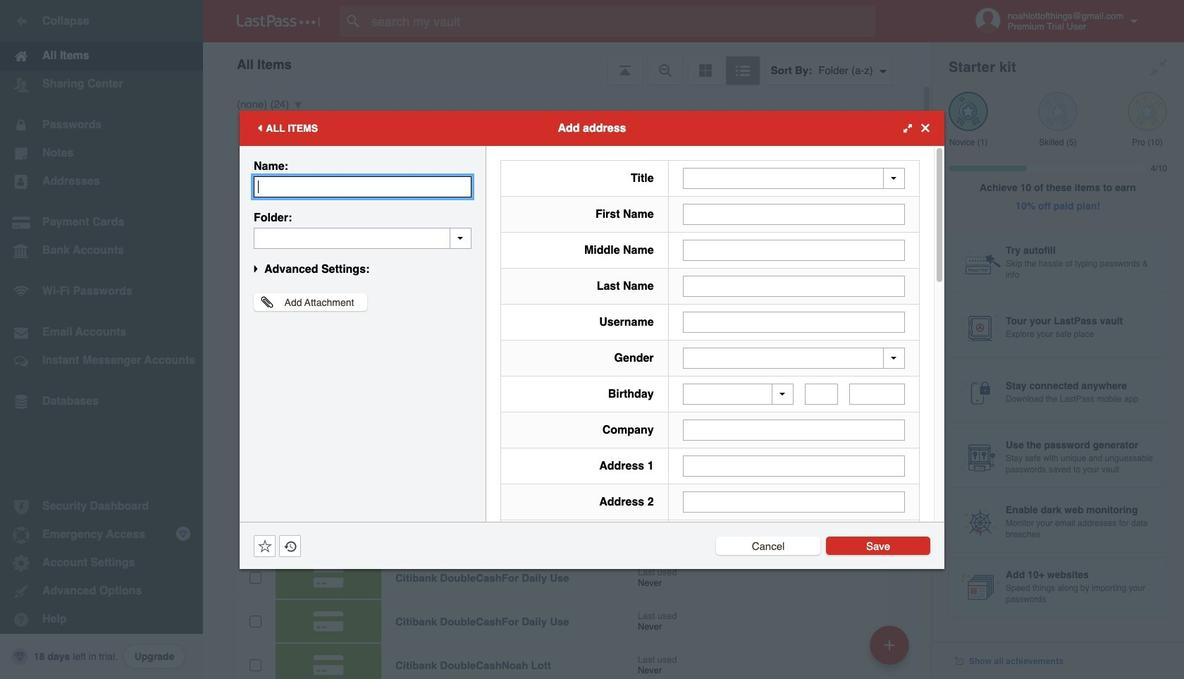 Task type: locate. For each thing, give the bounding box(es) containing it.
main navigation navigation
[[0, 0, 203, 679]]

search my vault text field
[[340, 6, 903, 37]]

None text field
[[254, 176, 472, 197], [683, 239, 905, 261], [683, 275, 905, 297], [683, 311, 905, 332], [805, 384, 839, 405], [850, 384, 905, 405], [254, 176, 472, 197], [683, 239, 905, 261], [683, 275, 905, 297], [683, 311, 905, 332], [805, 384, 839, 405], [850, 384, 905, 405]]

vault options navigation
[[203, 42, 932, 85]]

Search search field
[[340, 6, 903, 37]]

dialog
[[240, 110, 945, 679]]

None text field
[[683, 203, 905, 225], [254, 227, 472, 249], [683, 420, 905, 441], [683, 456, 905, 477], [683, 492, 905, 513], [683, 203, 905, 225], [254, 227, 472, 249], [683, 420, 905, 441], [683, 456, 905, 477], [683, 492, 905, 513]]



Task type: describe. For each thing, give the bounding box(es) containing it.
new item image
[[885, 640, 895, 650]]

new item navigation
[[865, 621, 918, 679]]

lastpass image
[[237, 15, 320, 28]]



